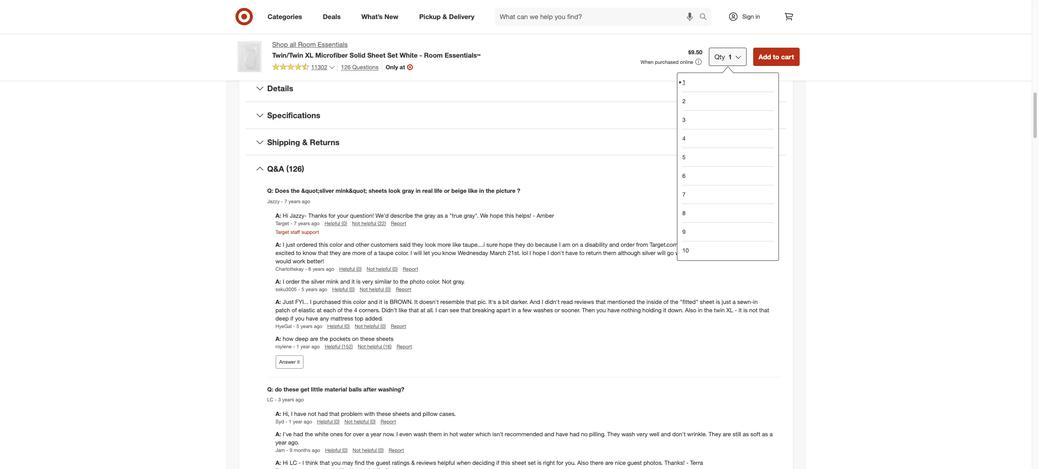 Task type: describe. For each thing, give the bounding box(es) containing it.
a left the taupe
[[374, 249, 377, 256]]

helpful  (0) for i've had the white ones for over a year now. i even wash them in hot water which isn't recommended and have had no pilling. they wash very well and don't wrinkle. they are still as soft as a year ago.
[[325, 447, 348, 454]]

1 vertical spatial also
[[578, 460, 589, 467]]

10
[[683, 247, 689, 254]]

answer
[[279, 359, 296, 365]]

helpful down question!
[[362, 220, 377, 226]]

1 vertical spatial deep
[[295, 335, 309, 343]]

3 inside q: do these get little material balls after washing? lc - 3 years ago
[[278, 397, 281, 403]]

i down said
[[411, 249, 412, 256]]

lc inside q: do these get little material balls after washing? lc - 3 years ago
[[267, 397, 274, 403]]

not for just fyi... i purchased this color and it is brown. it doesn't resemble that pic. it's a bit darker. and i didn't read reviews that mentioned the inside of the "fitted" sheet is just a sewn-in patch of elastic at each of the 4 corners. didn't like that at all. i can see that breaking apart in a few washes or sooner. then you have nothing holding it down. also in the twin xl - it is not that deep if you have any mattress top added.
[[355, 323, 363, 330]]

2 they from the left
[[709, 431, 722, 438]]

(0) down mattress
[[345, 323, 350, 330]]

mink
[[326, 278, 339, 285]]

describe
[[391, 212, 413, 219]]

reviews inside just fyi... i purchased this color and it is brown. it doesn't resemble that pic. it's a bit darker. and i didn't read reviews that mentioned the inside of the "fitted" sheet is just a sewn-in patch of elastic at each of the 4 corners. didn't like that at all. i can see that breaking apart in a few washes or sooner. then you have nothing holding it down. also in the twin xl - it is not that deep if you have any mattress top added.
[[575, 298, 595, 306]]

years for charlottekay
[[313, 266, 325, 272]]

resemble
[[441, 298, 465, 306]]

sheets inside q: does the &quot;sliver mink&quot; sheets look gray in real life or beige like in the picture ? jazzy - 7 years ago
[[369, 187, 387, 194]]

years for hyegal
[[301, 323, 313, 330]]

that inside i just ordered this color and other customers said they look more like taupe....i sure hope they do because i am on a disability and order from target.com frequently but have been super excited to know that they are more of a taupe color. i will let you know wednesday march 21st. lol i hope i don't have to return them although silver will go with my decor as well but taupe would work better!
[[318, 249, 328, 256]]

shop all room essentials twin/twin xl microfiber solid sheet set white - room essentials™
[[272, 40, 481, 59]]

balls
[[349, 386, 362, 393]]

1 horizontal spatial had
[[318, 410, 328, 418]]

and right "mink" at the left
[[340, 278, 350, 285]]

0 vertical spatial for
[[329, 212, 336, 219]]

material
[[325, 386, 347, 393]]

2 guest from the left
[[628, 460, 642, 467]]

to left return
[[580, 249, 585, 256]]

a left bit
[[498, 298, 501, 306]]

- left terra
[[687, 460, 689, 467]]

not for i just ordered this color and other customers said they look more like taupe....i sure hope they do because i am on a disability and order from target.com frequently but have been super excited to know that they are more of a taupe color. i will let you know wednesday march 21st. lol i hope i don't have to return them although silver will go with my decor as well but taupe would work better!
[[367, 266, 375, 272]]

0 horizontal spatial room
[[298, 40, 316, 49]]

- right syd
[[286, 419, 288, 425]]

we
[[481, 212, 489, 219]]

pockets
[[330, 335, 351, 343]]

helpful for how deep are the pockets on these sheets
[[367, 344, 382, 350]]

helpful  (0) button for i've had the white ones for over a year now. i even wash them in hot water which isn't recommended and have had no pilling. they wash very well and don't wrinkle. they are still as soft as a year ago.
[[325, 447, 348, 454]]

2 vertical spatial sheets
[[393, 410, 410, 418]]

i right and
[[542, 298, 544, 306]]

i right the hi,
[[291, 410, 293, 418]]

this right deciding
[[501, 460, 511, 467]]

q&a (126)
[[267, 164, 304, 174]]

very inside i've had the white ones for over a year now. i even wash them in hot water which isn't recommended and have had no pilling. they wash very well and don't wrinkle. they are still as soft as a year ago.
[[637, 431, 648, 438]]

have up syd - 1 year ago
[[294, 410, 307, 418]]

the left "twin" on the bottom right of the page
[[705, 307, 713, 314]]

amber
[[537, 212, 555, 219]]

add to cart
[[759, 53, 795, 61]]

1 horizontal spatial 7
[[294, 220, 297, 226]]

2 link
[[683, 92, 774, 110]]

i right fyi...
[[310, 298, 312, 306]]

i right lol
[[530, 249, 532, 256]]

q: for q: do these get little material balls after washing?
[[267, 386, 274, 393]]

my
[[688, 249, 696, 256]]

not down question!
[[352, 220, 360, 226]]

1 vertical spatial on
[[352, 335, 359, 343]]

disability
[[585, 241, 608, 248]]

the up "down."
[[671, 298, 679, 306]]

0 vertical spatial hope
[[490, 212, 504, 219]]

126 questions link
[[337, 63, 379, 72]]

specifications button
[[246, 102, 787, 128]]

report button for i've had the white ones for over a year now. i even wash them in hot water which isn't recommended and have had no pilling. they wash very well and don't wrinkle. they are still as soft as a year ago.
[[389, 447, 404, 454]]

been
[[732, 241, 745, 248]]

read
[[562, 298, 573, 306]]

beige
[[452, 187, 467, 194]]

(0) down now.
[[379, 447, 384, 454]]

not helpful  (16)
[[358, 344, 392, 350]]

each
[[324, 307, 336, 314]]

not helpful  (0) for customers
[[367, 266, 398, 272]]

report button for i just ordered this color and other customers said they look more like taupe....i sure hope they do because i am on a disability and order from target.com frequently but have been super excited to know that they are more of a taupe color. i will let you know wednesday march 21st. lol i hope i don't have to return them although silver will go with my decor as well but taupe would work better!
[[403, 266, 419, 273]]

just
[[283, 298, 294, 306]]

microfiber
[[316, 51, 348, 59]]

2 vertical spatial more
[[353, 249, 366, 256]]

1 horizontal spatial but
[[734, 249, 742, 256]]

with inside i just ordered this color and other customers said they look more like taupe....i sure hope they do because i am on a disability and order from target.com frequently but have been super excited to know that they are more of a taupe color. i will let you know wednesday march 21st. lol i hope i don't have to return them although silver will go with my decor as well but taupe would work better!
[[676, 249, 687, 256]]

1 down the hi,
[[289, 419, 292, 425]]

0 horizontal spatial they
[[330, 249, 341, 256]]

washing?
[[378, 386, 405, 393]]

(0) up the ones
[[334, 419, 340, 425]]

terra
[[691, 460, 704, 467]]

shop
[[272, 40, 288, 49]]

i've
[[283, 431, 292, 438]]

helpful for i've had the white ones for over a year now. i even wash them in hot water which isn't recommended and have had no pilling. they wash very well and don't wrinkle. they are still as soft as a year ago.
[[362, 447, 377, 454]]

not for how deep are the pockets on these sheets
[[358, 344, 366, 350]]

7 inside 1 2 3 4 5 6 7 8 9 10
[[683, 191, 686, 198]]

& for shipping
[[302, 137, 308, 147]]

1 right roylene
[[297, 344, 299, 350]]

helpful  (0) button down "your"
[[325, 220, 347, 227]]

helpful  (152) button
[[325, 343, 353, 350]]

1 vertical spatial lc
[[290, 460, 297, 467]]

3 a: from the top
[[276, 278, 281, 285]]

real
[[423, 187, 433, 194]]

target staff support
[[276, 229, 319, 235]]

ones
[[330, 431, 343, 438]]

a left the "sewn-"
[[733, 298, 736, 306]]

report down describe
[[391, 220, 407, 226]]

2 horizontal spatial at
[[421, 307, 426, 314]]

the up nothing
[[637, 298, 645, 306]]

5 a: from the top
[[276, 335, 281, 343]]

target for target - 7 years ago
[[276, 220, 289, 226]]

report for hi, i have not had that problem with these sheets and pillow cases.
[[381, 419, 396, 425]]

a left "true
[[445, 212, 448, 219]]

- up the staff
[[291, 220, 293, 226]]

not for i order the silver mink and it is very similar to the photo color. not gray.
[[360, 286, 368, 293]]

do inside i just ordered this color and other customers said they look more like taupe....i sure hope they do because i am on a disability and order from target.com frequently but have been super excited to know that they are more of a taupe color. i will let you know wednesday march 21st. lol i hope i don't have to return them although silver will go with my decor as well but taupe would work better!
[[527, 241, 534, 248]]

and right the recommended
[[545, 431, 555, 438]]

roylene - 1 year ago
[[276, 344, 320, 350]]

i left think
[[303, 460, 304, 467]]

- inside just fyi... i purchased this color and it is brown. it doesn't resemble that pic. it's a bit darker. and i didn't read reviews that mentioned the inside of the "fitted" sheet is just a sewn-in patch of elastic at each of the 4 corners. didn't like that at all. i can see that breaking apart in a few washes or sooner. then you have nothing holding it down. also in the twin xl - it is not that deep if you have any mattress top added.
[[735, 307, 738, 314]]

images
[[377, 17, 398, 25]]

just inside i just ordered this color and other customers said they look more like taupe....i sure hope they do because i am on a disability and order from target.com frequently but have been super excited to know that they are more of a taupe color. i will let you know wednesday march 21st. lol i hope i don't have to return them although silver will go with my decor as well but taupe would work better!
[[286, 241, 295, 248]]

helpful  (0) for just fyi... i purchased this color and it is brown. it doesn't resemble that pic. it's a bit darker. and i didn't read reviews that mentioned the inside of the "fitted" sheet is just a sewn-in patch of elastic at each of the 4 corners. didn't like that at all. i can see that breaking apart in a few washes or sooner. then you have nothing holding it down. also in the twin xl - it is not that deep if you have any mattress top added.
[[328, 323, 350, 330]]

- left think
[[299, 460, 301, 467]]

1 vertical spatial not
[[308, 410, 317, 418]]

target.com
[[650, 241, 678, 248]]

report button down describe
[[391, 220, 407, 227]]

is left similar
[[357, 278, 361, 285]]

is right set
[[538, 460, 542, 467]]

the left pockets
[[320, 335, 328, 343]]

like inside i just ordered this color and other customers said they look more like taupe....i sure hope they do because i am on a disability and order from target.com frequently but have been super excited to know that they are more of a taupe color. i will let you know wednesday march 21st. lol i hope i don't have to return them although silver will go with my decor as well but taupe would work better!
[[453, 241, 461, 248]]

it inside button
[[297, 359, 300, 365]]

1 right qty
[[729, 53, 733, 61]]

support
[[302, 229, 319, 235]]

1 horizontal spatial they
[[413, 241, 424, 248]]

report button for how deep are the pockets on these sheets
[[397, 343, 412, 350]]

2 vertical spatial hope
[[533, 249, 546, 256]]

new
[[385, 12, 399, 21]]

sheet inside just fyi... i purchased this color and it is brown. it doesn't resemble that pic. it's a bit darker. and i didn't read reviews that mentioned the inside of the "fitted" sheet is just a sewn-in patch of elastic at each of the 4 corners. didn't like that at all. i can see that breaking apart in a few washes or sooner. then you have nothing holding it down. also in the twin xl - it is not that deep if you have any mattress top added.
[[700, 298, 715, 306]]

not left gray.
[[442, 278, 452, 285]]

to right similar
[[394, 278, 399, 285]]

the right describe
[[415, 212, 423, 219]]

"fitted"
[[681, 298, 699, 306]]

i just ordered this color and other customers said they look more like taupe....i sure hope they do because i am on a disability and order from target.com frequently but have been super excited to know that they are more of a taupe color. i will let you know wednesday march 21st. lol i hope i don't have to return them although silver will go with my decor as well but taupe would work better!
[[276, 241, 761, 265]]

not helpful  (0) button for a
[[353, 447, 384, 454]]

to up work
[[296, 249, 301, 256]]

2 vertical spatial &
[[412, 460, 415, 467]]

not helpful  (0) for it
[[355, 323, 386, 330]]

sponsored
[[776, 15, 800, 21]]

not helpful  (0) button down a: hi, i have not had that problem with these sheets and pillow cases.
[[345, 418, 376, 425]]

don't inside i just ordered this color and other customers said they look more like taupe....i sure hope they do because i am on a disability and order from target.com frequently but have been super excited to know that they are more of a taupe color. i will let you know wednesday march 21st. lol i hope i don't have to return them although silver will go with my decor as well but taupe would work better!
[[551, 249, 564, 256]]

1 horizontal spatial room
[[424, 51, 443, 59]]

similar
[[375, 278, 392, 285]]

helpful down "your"
[[325, 220, 341, 226]]

$9.50
[[689, 49, 703, 56]]

hi for hi jazzy- thanks for your question! we'd describe the gray as a "true gray". we hope this helps! - amber
[[283, 212, 288, 219]]

set
[[528, 460, 536, 467]]

hot
[[450, 431, 458, 438]]

hi for hi lc - i think that you may find the guest ratings & reviews helpful when deciding if this sheet set is right for you. also there are nice guest photos. thanks! - terra
[[283, 460, 288, 467]]

have down elastic
[[306, 315, 318, 322]]

you up hyegal - 5 years ago
[[295, 315, 305, 322]]

mink&quot;
[[336, 187, 367, 194]]

i up ssku3005
[[283, 278, 284, 285]]

(0) up may
[[342, 447, 348, 454]]

(0) down a: hi, i have not had that problem with these sheets and pillow cases.
[[370, 419, 376, 425]]

is up "twin" on the bottom right of the page
[[716, 298, 721, 306]]

2 horizontal spatial they
[[515, 241, 526, 248]]

- inside the shop all room essentials twin/twin xl microfiber solid sheet set white - room essentials™
[[420, 51, 423, 59]]

1 a: from the top
[[276, 212, 281, 219]]

then
[[582, 307, 595, 314]]

helpful for how deep are the pockets on these sheets
[[325, 344, 341, 350]]

have down mentioned
[[608, 307, 620, 314]]

not helpful  (0) button down 'a: i order the silver mink and it is very similar to the photo color. not gray.' at left
[[360, 286, 391, 293]]

shipping & returns
[[267, 137, 340, 147]]

color. inside i just ordered this color and other customers said they look more like taupe....i sure hope they do because i am on a disability and order from target.com frequently but have been super excited to know that they are more of a taupe color. i will let you know wednesday march 21st. lol i hope i don't have to return them although silver will go with my decor as well but taupe would work better!
[[395, 249, 409, 256]]

washes
[[534, 307, 553, 314]]

6 a: from the top
[[276, 410, 281, 418]]

charlottekay - 6 years ago
[[276, 266, 335, 272]]

not helpful  (0) button for customers
[[367, 266, 398, 273]]

(152)
[[342, 344, 353, 350]]

2 wash from the left
[[622, 431, 636, 438]]

what's new
[[362, 12, 399, 21]]

0 horizontal spatial 9
[[290, 447, 293, 454]]

a: how deep are the pockets on these sheets
[[276, 335, 394, 343]]

this inside just fyi... i purchased this color and it is brown. it doesn't resemble that pic. it's a bit darker. and i didn't read reviews that mentioned the inside of the "fitted" sheet is just a sewn-in patch of elastic at each of the 4 corners. didn't like that at all. i can see that breaking apart in a few washes or sooner. then you have nothing holding it down. also in the twin xl - it is not that deep if you have any mattress top added.
[[343, 298, 352, 306]]

it up didn't
[[379, 298, 383, 306]]

0 horizontal spatial had
[[294, 431, 303, 438]]

helpful left when at the bottom of the page
[[438, 460, 455, 467]]

helpful for i've had the white ones for over a year now. i even wash them in hot water which isn't recommended and have had no pilling. they wash very well and don't wrinkle. they are still as soft as a year ago.
[[325, 447, 341, 454]]

not helpful  (0) down a: hi, i have not had that problem with these sheets and pillow cases.
[[345, 419, 376, 425]]

1 horizontal spatial color.
[[427, 278, 441, 285]]

target for target staff support
[[276, 229, 289, 235]]

not helpful  (0) for a
[[353, 447, 384, 454]]

jazzy-
[[290, 212, 307, 219]]

it left "down."
[[664, 307, 667, 314]]

of right inside
[[664, 298, 669, 306]]

a left few
[[518, 307, 521, 314]]

is down the "sewn-"
[[744, 307, 748, 314]]

didn't
[[382, 307, 397, 314]]

months
[[294, 447, 311, 454]]

1 know from the left
[[303, 249, 317, 256]]

1 vertical spatial hope
[[500, 241, 513, 248]]

and inside just fyi... i purchased this color and it is brown. it doesn't resemble that pic. it's a bit darker. and i didn't read reviews that mentioned the inside of the "fitted" sheet is just a sewn-in patch of elastic at each of the 4 corners. didn't like that at all. i can see that breaking apart in a few washes or sooner. then you have nothing holding it down. also in the twin xl - it is not that deep if you have any mattress top added.
[[368, 298, 378, 306]]

(0) down 'a: i order the silver mink and it is very similar to the photo color. not gray.' at left
[[350, 286, 355, 293]]

7 a: from the top
[[276, 431, 283, 438]]

1 they from the left
[[608, 431, 620, 438]]

ago for how deep are the pockets on these sheets
[[312, 344, 320, 350]]

8 a: from the top
[[276, 460, 281, 467]]

gray.
[[453, 278, 465, 285]]

year down hyegal - 5 years ago
[[301, 344, 310, 350]]

on inside i just ordered this color and other customers said they look more like taupe....i sure hope they do because i am on a disability and order from target.com frequently but have been super excited to know that they are more of a taupe color. i will let you know wednesday march 21st. lol i hope i don't have to return them although silver will go with my decor as well but taupe would work better!
[[572, 241, 579, 248]]

- down work
[[305, 266, 307, 272]]

- up fyi...
[[298, 286, 300, 293]]

years inside q: do these get little material balls after washing? lc - 3 years ago
[[282, 397, 294, 403]]

2 vertical spatial these
[[377, 410, 391, 418]]

2
[[683, 97, 686, 104]]

years inside q: does the &quot;sliver mink&quot; sheets look gray in real life or beige like in the picture ? jazzy - 7 years ago
[[289, 198, 301, 204]]

1 horizontal spatial if
[[497, 460, 500, 467]]

not inside just fyi... i purchased this color and it is brown. it doesn't resemble that pic. it's a bit darker. and i didn't read reviews that mentioned the inside of the "fitted" sheet is just a sewn-in patch of elastic at each of the 4 corners. didn't like that at all. i can see that breaking apart in a few washes or sooner. then you have nothing holding it down. also in the twin xl - it is not that deep if you have any mattress top added.
[[750, 307, 758, 314]]

no
[[582, 431, 588, 438]]

more inside button
[[359, 17, 375, 25]]

126 questions
[[341, 63, 379, 70]]

photo
[[410, 278, 425, 285]]

not helpful  (0) down 'a: i order the silver mink and it is very similar to the photo color. not gray.' at left
[[360, 286, 391, 293]]

as right soft
[[763, 431, 769, 438]]

helpful for i order the silver mink and it is very similar to the photo color. not gray.
[[369, 286, 384, 293]]

year up jam
[[276, 439, 287, 446]]

if inside just fyi... i purchased this color and it is brown. it doesn't resemble that pic. it's a bit darker. and i didn't read reviews that mentioned the inside of the "fitted" sheet is just a sewn-in patch of elastic at each of the 4 corners. didn't like that at all. i can see that breaking apart in a few washes or sooner. then you have nothing holding it down. also in the twin xl - it is not that deep if you have any mattress top added.
[[291, 315, 294, 322]]

- down how
[[293, 344, 295, 350]]

ago for just fyi... i purchased this color and it is brown. it doesn't resemble that pic. it's a bit darker. and i didn't read reviews that mentioned the inside of the "fitted" sheet is just a sewn-in patch of elastic at each of the 4 corners. didn't like that at all. i can see that breaking apart in a few washes or sooner. then you have nothing holding it down. also in the twin xl - it is not that deep if you have any mattress top added.
[[314, 323, 323, 330]]

the right find
[[366, 460, 375, 467]]

(0) down similar
[[386, 286, 391, 293]]

0 horizontal spatial but
[[708, 241, 716, 248]]

didn't
[[545, 298, 560, 306]]

would
[[276, 258, 291, 265]]

are inside i just ordered this color and other customers said they look more like taupe....i sure hope they do because i am on a disability and order from target.com frequently but have been super excited to know that they are more of a taupe color. i will let you know wednesday march 21st. lol i hope i don't have to return them although silver will go with my decor as well but taupe would work better!
[[343, 249, 351, 256]]

i inside i've had the white ones for over a year now. i even wash them in hot water which isn't recommended and have had no pilling. they wash very well and don't wrinkle. they are still as soft as a year ago.
[[397, 431, 398, 438]]

1 vertical spatial with
[[364, 410, 375, 418]]

this left 'helps!'
[[505, 212, 514, 219]]

1 vertical spatial order
[[286, 278, 300, 285]]

year right syd
[[293, 419, 303, 425]]

order inside i just ordered this color and other customers said they look more like taupe....i sure hope they do because i am on a disability and order from target.com frequently but have been super excited to know that they are more of a taupe color. i will let you know wednesday march 21st. lol i hope i don't have to return them although silver will go with my decor as well but taupe would work better!
[[621, 241, 635, 248]]

i've had the white ones for over a year now. i even wash them in hot water which isn't recommended and have had no pilling. they wash very well and don't wrinkle. they are still as soft as a year ago.
[[276, 431, 773, 446]]

image of twin/twin xl microfiber solid sheet set white - room essentials™ image
[[233, 40, 266, 73]]

categories
[[268, 12, 302, 21]]

a right soft
[[770, 431, 773, 438]]

a: hi jazzy- thanks for your question! we'd describe the gray as a "true gray". we hope this helps! - amber
[[276, 212, 555, 219]]

to inside add to cart button
[[774, 53, 780, 61]]

you right the then
[[597, 307, 606, 314]]

q: does the &quot;sliver mink&quot; sheets look gray in real life or beige like in the picture ? jazzy - 7 years ago
[[267, 187, 521, 204]]

(0) down the taupe
[[393, 266, 398, 272]]

it right "mink" at the left
[[352, 278, 355, 285]]

1 vertical spatial sheet
[[512, 460, 527, 467]]

report button for just fyi... i purchased this color and it is brown. it doesn't resemble that pic. it's a bit darker. and i didn't read reviews that mentioned the inside of the "fitted" sheet is just a sewn-in patch of elastic at each of the 4 corners. didn't like that at all. i can see that breaking apart in a few washes or sooner. then you have nothing holding it down. also in the twin xl - it is not that deep if you have any mattress top added.
[[391, 323, 407, 330]]

add
[[759, 53, 772, 61]]

like inside just fyi... i purchased this color and it is brown. it doesn't resemble that pic. it's a bit darker. and i didn't read reviews that mentioned the inside of the "fitted" sheet is just a sewn-in patch of elastic at each of the 4 corners. didn't like that at all. i can see that breaking apart in a few washes or sooner. then you have nothing holding it down. also in the twin xl - it is not that deep if you have any mattress top added.
[[399, 307, 408, 314]]

1 horizontal spatial these
[[361, 335, 375, 343]]

helpful  (0) for i order the silver mink and it is very similar to the photo color. not gray.
[[333, 286, 355, 293]]

water
[[460, 431, 474, 438]]

it's
[[489, 298, 497, 306]]

report for just fyi... i purchased this color and it is brown. it doesn't resemble that pic. it's a bit darker. and i didn't read reviews that mentioned the inside of the "fitted" sheet is just a sewn-in patch of elastic at each of the 4 corners. didn't like that at all. i can see that breaking apart in a few washes or sooner. then you have nothing holding it down. also in the twin xl - it is not that deep if you have any mattress top added.
[[391, 323, 407, 330]]

4 inside 1 2 3 4 5 6 7 8 9 10
[[683, 135, 686, 142]]

life
[[435, 187, 443, 194]]

look inside i just ordered this color and other customers said they look more like taupe....i sure hope they do because i am on a disability and order from target.com frequently but have been super excited to know that they are more of a taupe color. i will let you know wednesday march 21st. lol i hope i don't have to return them although silver will go with my decor as well but taupe would work better!
[[425, 241, 436, 248]]

like inside q: does the &quot;sliver mink&quot; sheets look gray in real life or beige like in the picture ? jazzy - 7 years ago
[[469, 187, 478, 194]]

helpful  (0) for i just ordered this color and other customers said they look more like taupe....i sure hope they do because i am on a disability and order from target.com frequently but have been super excited to know that they are more of a taupe color. i will let you know wednesday march 21st. lol i hope i don't have to return them although silver will go with my decor as well but taupe would work better!
[[340, 266, 362, 272]]

helpful for i just ordered this color and other customers said they look more like taupe....i sure hope they do because i am on a disability and order from target.com frequently but have been super excited to know that they are more of a taupe color. i will let you know wednesday march 21st. lol i hope i don't have to return them although silver will go with my decor as well but taupe would work better!
[[376, 266, 391, 272]]

as right "still"
[[743, 431, 749, 438]]

deals link
[[316, 7, 351, 26]]

1 horizontal spatial purchased
[[655, 59, 679, 65]]

0 horizontal spatial 6
[[309, 266, 311, 272]]

when
[[457, 460, 471, 467]]

4 a: from the top
[[276, 298, 283, 306]]

(0) up 'a: i order the silver mink and it is very similar to the photo color. not gray.' at left
[[357, 266, 362, 272]]

a right the over
[[366, 431, 369, 438]]

does
[[275, 187, 289, 194]]

this left item
[[512, 50, 528, 62]]

because
[[536, 241, 558, 248]]

jazzy
[[267, 198, 280, 204]]

thanks
[[308, 212, 327, 219]]

have down am
[[566, 249, 578, 256]]

lol
[[522, 249, 528, 256]]

1 vertical spatial gray
[[425, 212, 436, 219]]

"true
[[450, 212, 463, 219]]



Task type: locate. For each thing, give the bounding box(es) containing it.
sheet up "twin" on the bottom right of the page
[[700, 298, 715, 306]]

breaking
[[473, 307, 495, 314]]

not for hi, i have not had that problem with these sheets and pillow cases.
[[345, 419, 353, 425]]

2 horizontal spatial &
[[443, 12, 447, 21]]

ago for hi, i have not had that problem with these sheets and pillow cases.
[[304, 419, 312, 425]]

1 horizontal spatial like
[[453, 241, 461, 248]]

helpful  (0) button up 'white'
[[317, 418, 340, 425]]

&
[[443, 12, 447, 21], [302, 137, 308, 147], [412, 460, 415, 467]]

0 horizontal spatial reviews
[[417, 460, 436, 467]]

0 horizontal spatial don't
[[551, 249, 564, 256]]

helpful down the ones
[[325, 447, 341, 454]]

wash right even
[[414, 431, 427, 438]]

when purchased online
[[641, 59, 694, 65]]

0 vertical spatial reviews
[[575, 298, 595, 306]]

2 horizontal spatial these
[[377, 410, 391, 418]]

order up ssku3005
[[286, 278, 300, 285]]

shipping & returns button
[[246, 129, 787, 155]]

helpful for just fyi... i purchased this color and it is brown. it doesn't resemble that pic. it's a bit darker. and i didn't read reviews that mentioned the inside of the "fitted" sheet is just a sewn-in patch of elastic at each of the 4 corners. didn't like that at all. i can see that breaking apart in a few washes or sooner. then you have nothing holding it down. also in the twin xl - it is not that deep if you have any mattress top added.
[[364, 323, 379, 330]]

0 horizontal spatial like
[[399, 307, 408, 314]]

1 vertical spatial silver
[[311, 278, 325, 285]]

report for i just ordered this color and other customers said they look more like taupe....i sure hope they do because i am on a disability and order from target.com frequently but have been super excited to know that they are more of a taupe color. i will let you know wednesday march 21st. lol i hope i don't have to return them although silver will go with my decor as well but taupe would work better!
[[403, 266, 419, 272]]

order up although
[[621, 241, 635, 248]]

this right ordered
[[319, 241, 328, 248]]

ago for i order the silver mink and it is very similar to the photo color. not gray.
[[319, 286, 328, 293]]

also right you. at the bottom of the page
[[578, 460, 589, 467]]

0 horizontal spatial 3
[[278, 397, 281, 403]]

image gallery element
[[233, 0, 506, 30]]

1 vertical spatial 3
[[278, 397, 281, 403]]

with right go
[[676, 249, 687, 256]]

1 horizontal spatial guest
[[628, 460, 642, 467]]

fyi...
[[296, 298, 309, 306]]

not down the "sewn-"
[[750, 307, 758, 314]]

corners.
[[359, 307, 380, 314]]

0 horizontal spatial &
[[302, 137, 308, 147]]

What can we help you find? suggestions appear below search field
[[495, 7, 702, 26]]

2 know from the left
[[443, 249, 457, 256]]

well down been
[[722, 249, 732, 256]]

any
[[320, 315, 329, 322]]

0 vertical spatial just
[[286, 241, 295, 248]]

for left the over
[[345, 431, 352, 438]]

0 horizontal spatial gray
[[402, 187, 414, 194]]

hope down the "because"
[[533, 249, 546, 256]]

ago.
[[288, 439, 299, 446]]

a: i order the silver mink and it is very similar to the photo color. not gray.
[[276, 278, 465, 285]]

4 down 2
[[683, 135, 686, 142]]

sheets
[[369, 187, 387, 194], [377, 335, 394, 343], [393, 410, 410, 418]]

jam
[[276, 447, 285, 454]]

report button for hi, i have not had that problem with these sheets and pillow cases.
[[381, 418, 396, 425]]

silver down from
[[643, 249, 656, 256]]

1 vertical spatial these
[[284, 386, 299, 393]]

they right said
[[413, 241, 424, 248]]

report button up ratings
[[389, 447, 404, 454]]

isn't
[[493, 431, 504, 438]]

and up although
[[610, 241, 620, 248]]

- right jam
[[286, 447, 288, 454]]

the left the photo
[[400, 278, 409, 285]]

see
[[450, 307, 459, 314]]

work
[[293, 258, 306, 265]]

the inside i've had the white ones for over a year now. i even wash them in hot water which isn't recommended and have had no pilling. they wash very well and don't wrinkle. they are still as soft as a year ago.
[[305, 431, 313, 438]]

helpful  (0)
[[325, 220, 347, 226], [340, 266, 362, 272], [333, 286, 355, 293], [328, 323, 350, 330], [317, 419, 340, 425], [325, 447, 348, 454]]

cart
[[782, 53, 795, 61]]

other
[[356, 241, 369, 248]]

well inside i've had the white ones for over a year now. i even wash them in hot water which isn't recommended and have had no pilling. they wash very well and don't wrinkle. they are still as soft as a year ago.
[[650, 431, 660, 438]]

you left may
[[332, 460, 341, 467]]

only at
[[386, 64, 405, 71]]

i right all.
[[436, 307, 437, 314]]

bit
[[503, 298, 509, 306]]

helpful  (0) down "your"
[[325, 220, 347, 226]]

0 vertical spatial 7
[[683, 191, 686, 198]]

2 hi from the top
[[283, 460, 288, 467]]

0 vertical spatial deep
[[276, 315, 289, 322]]

- up syd
[[275, 397, 277, 403]]

2 horizontal spatial had
[[570, 431, 580, 438]]

well inside i just ordered this color and other customers said they look more like taupe....i sure hope they do because i am on a disability and order from target.com frequently but have been super excited to know that they are more of a taupe color. i will let you know wednesday march 21st. lol i hope i don't have to return them although silver will go with my decor as well but taupe would work better!
[[722, 249, 732, 256]]

and left pillow
[[412, 410, 422, 418]]

1 horizontal spatial look
[[425, 241, 436, 248]]

order
[[621, 241, 635, 248], [286, 278, 300, 285]]

silver inside i just ordered this color and other customers said they look more like taupe....i sure hope they do because i am on a disability and order from target.com frequently but have been super excited to know that they are more of a taupe color. i will let you know wednesday march 21st. lol i hope i don't have to return them although silver will go with my decor as well but taupe would work better!
[[643, 249, 656, 256]]

0 horizontal spatial know
[[303, 249, 317, 256]]

qty 1
[[715, 53, 733, 61]]

all
[[290, 40, 296, 49]]

1 inside 1 2 3 4 5 6 7 8 9 10
[[683, 79, 686, 86]]

helpful for i just ordered this color and other customers said they look more like taupe....i sure hope they do because i am on a disability and order from target.com frequently but have been super excited to know that they are more of a taupe color. i will let you know wednesday march 21st. lol i hope i don't have to return them although silver will go with my decor as well but taupe would work better!
[[340, 266, 355, 272]]

a: left the hi,
[[276, 410, 281, 418]]

have inside i've had the white ones for over a year now. i even wash them in hot water which isn't recommended and have had no pilling. they wash very well and don't wrinkle. they are still as soft as a year ago.
[[556, 431, 569, 438]]

years for ssku3005
[[306, 286, 318, 293]]

6 inside 1 2 3 4 5 6 7 8 9 10
[[683, 172, 686, 179]]

0 vertical spatial if
[[291, 315, 294, 322]]

with
[[676, 249, 687, 256], [364, 410, 375, 418]]

0 vertical spatial don't
[[551, 249, 564, 256]]

0 vertical spatial these
[[361, 335, 375, 343]]

sheet
[[700, 298, 715, 306], [512, 460, 527, 467]]

but
[[708, 241, 716, 248], [734, 249, 742, 256]]

these up now.
[[377, 410, 391, 418]]

target up target staff support
[[276, 220, 289, 226]]

0 horizontal spatial deep
[[276, 315, 289, 322]]

0 horizontal spatial purchased
[[313, 298, 341, 306]]

0 horizontal spatial just
[[286, 241, 295, 248]]

1 vertical spatial don't
[[673, 431, 686, 438]]

you.
[[565, 460, 576, 467]]

3 inside 1 2 3 4 5 6 7 8 9 10
[[683, 116, 686, 123]]

0 vertical spatial sheets
[[369, 187, 387, 194]]

helps!
[[516, 212, 532, 219]]

2 will from the left
[[658, 249, 666, 256]]

this inside i just ordered this color and other customers said they look more like taupe....i sure hope they do because i am on a disability and order from target.com frequently but have been super excited to know that they are more of a taupe color. i will let you know wednesday march 21st. lol i hope i don't have to return them although silver will go with my decor as well but taupe would work better!
[[319, 241, 328, 248]]

1 horizontal spatial 3
[[683, 116, 686, 123]]

9 inside 1 2 3 4 5 6 7 8 9 10
[[683, 228, 686, 235]]

helpful up find
[[362, 447, 377, 454]]

it down the "sewn-"
[[739, 307, 742, 314]]

color inside just fyi... i purchased this color and it is brown. it doesn't resemble that pic. it's a bit darker. and i didn't read reviews that mentioned the inside of the "fitted" sheet is just a sewn-in patch of elastic at each of the 4 corners. didn't like that at all. i can see that breaking apart in a few washes or sooner. then you have nothing holding it down. also in the twin xl - it is not that deep if you have any mattress top added.
[[353, 298, 366, 306]]

of up mattress
[[338, 307, 343, 314]]

- inside q: does the &quot;sliver mink&quot; sheets look gray in real life or beige like in the picture ? jazzy - 7 years ago
[[281, 198, 283, 204]]

& inside 'dropdown button'
[[302, 137, 308, 147]]

1 wash from the left
[[414, 431, 427, 438]]

helpful inside button
[[325, 344, 341, 350]]

go
[[668, 249, 674, 256]]

online
[[681, 59, 694, 65]]

in inside i've had the white ones for over a year now. i even wash them in hot water which isn't recommended and have had no pilling. they wash very well and don't wrinkle. they are still as soft as a year ago.
[[444, 431, 448, 438]]

5 for just fyi... i purchased this color and it is brown. it doesn't resemble that pic. it's a bit darker. and i didn't read reviews that mentioned the inside of the "fitted" sheet is just a sewn-in patch of elastic at each of the 4 corners. didn't like that at all. i can see that breaking apart in a few washes or sooner. then you have nothing holding it down. also in the twin xl - it is not that deep if you have any mattress top added.
[[297, 323, 299, 330]]

q: for q: does the &quot;sliver mink&quot; sheets look gray in real life or beige like in the picture ?
[[267, 187, 274, 194]]

0 vertical spatial them
[[604, 249, 617, 256]]

little
[[311, 386, 323, 393]]

0 vertical spatial 6
[[683, 172, 686, 179]]

0 vertical spatial well
[[722, 249, 732, 256]]

1 vertical spatial hi
[[283, 460, 288, 467]]

0 horizontal spatial do
[[275, 386, 282, 393]]

don't inside i've had the white ones for over a year now. i even wash them in hot water which isn't recommended and have had no pilling. they wash very well and don't wrinkle. they are still as soft as a year ago.
[[673, 431, 686, 438]]

(126)
[[287, 164, 304, 174]]

1 vertical spatial reviews
[[417, 460, 436, 467]]

not helpful  (0) button for it
[[355, 323, 386, 330]]

helpful  (0) up 'white'
[[317, 419, 340, 425]]

report button up brown.
[[396, 286, 412, 293]]

helpful  (0) button for just fyi... i purchased this color and it is brown. it doesn't resemble that pic. it's a bit darker. and i didn't read reviews that mentioned the inside of the "fitted" sheet is just a sewn-in patch of elastic at each of the 4 corners. didn't like that at all. i can see that breaking apart in a few washes or sooner. then you have nothing holding it down. also in the twin xl - it is not that deep if you have any mattress top added.
[[328, 323, 350, 330]]

very left similar
[[362, 278, 374, 285]]

essentials
[[318, 40, 348, 49]]

and up thanks!
[[661, 431, 671, 438]]

0 vertical spatial target
[[276, 220, 289, 226]]

item
[[531, 50, 551, 62]]

7 inside q: does the &quot;sliver mink&quot; sheets look gray in real life or beige like in the picture ? jazzy - 7 years ago
[[285, 198, 287, 204]]

9 link
[[683, 222, 774, 241]]

1 vertical spatial 4
[[354, 307, 358, 314]]

they
[[413, 241, 424, 248], [515, 241, 526, 248], [330, 249, 341, 256]]

ago for i've had the white ones for over a year now. i even wash them in hot water which isn't recommended and have had no pilling. they wash very well and don't wrinkle. they are still as soft as a year ago.
[[312, 447, 320, 454]]

specifications
[[267, 110, 321, 120]]

helpful  (0) button down "mink" at the left
[[333, 286, 355, 293]]

sign in link
[[722, 7, 774, 26]]

0 vertical spatial color
[[330, 241, 343, 248]]

set
[[388, 51, 398, 59]]

still
[[733, 431, 742, 438]]

5 inside 1 2 3 4 5 6 7 8 9 10
[[683, 153, 686, 161]]

1 guest from the left
[[376, 460, 391, 467]]

& right ratings
[[412, 460, 415, 467]]

0 horizontal spatial 4
[[354, 307, 358, 314]]

not up 'a: i order the silver mink and it is very similar to the photo color. not gray.' at left
[[367, 266, 375, 272]]

1 horizontal spatial at
[[400, 64, 405, 71]]

2 vertical spatial for
[[557, 460, 564, 467]]

0 vertical spatial do
[[527, 241, 534, 248]]

year left now.
[[371, 431, 382, 438]]

1 will from the left
[[414, 249, 422, 256]]

wrinkle.
[[688, 431, 708, 438]]

helpful for hi, i have not had that problem with these sheets and pillow cases.
[[317, 419, 333, 425]]

4 inside just fyi... i purchased this color and it is brown. it doesn't resemble that pic. it's a bit darker. and i didn't read reviews that mentioned the inside of the "fitted" sheet is just a sewn-in patch of elastic at each of the 4 corners. didn't like that at all. i can see that breaking apart in a few washes or sooner. then you have nothing holding it down. also in the twin xl - it is not that deep if you have any mattress top added.
[[354, 307, 358, 314]]

0 horizontal spatial xl
[[305, 51, 314, 59]]

ago inside q: do these get little material balls after washing? lc - 3 years ago
[[296, 397, 304, 403]]

0 vertical spatial lc
[[267, 397, 274, 403]]

gray inside q: does the &quot;sliver mink&quot; sheets look gray in real life or beige like in the picture ? jazzy - 7 years ago
[[402, 187, 414, 194]]

as left "true
[[437, 212, 444, 219]]

helpful down mattress
[[328, 323, 343, 330]]

at right only
[[400, 64, 405, 71]]

these left the get
[[284, 386, 299, 393]]

1 horizontal spatial them
[[604, 249, 617, 256]]

xl
[[305, 51, 314, 59], [727, 307, 734, 314]]

0 horizontal spatial look
[[389, 187, 401, 194]]

target
[[276, 220, 289, 226], [276, 229, 289, 235]]

as right decor
[[714, 249, 720, 256]]

advertisement region
[[526, 0, 800, 14]]

0 vertical spatial also
[[686, 307, 697, 314]]

helpful  (152)
[[325, 344, 353, 350]]

for
[[329, 212, 336, 219], [345, 431, 352, 438], [557, 460, 564, 467]]

or right life
[[444, 187, 450, 194]]

decor
[[698, 249, 713, 256]]

0 vertical spatial q:
[[267, 187, 274, 194]]

roylene
[[276, 344, 292, 350]]

3 down 2
[[683, 116, 686, 123]]

for left you. at the bottom of the page
[[557, 460, 564, 467]]

and left other at the bottom of page
[[344, 241, 354, 248]]

delivery
[[449, 12, 475, 21]]

0 horizontal spatial color
[[330, 241, 343, 248]]

0 vertical spatial like
[[469, 187, 478, 194]]

more
[[359, 17, 375, 25], [438, 241, 451, 248], [353, 249, 366, 256]]

1 vertical spatial do
[[275, 386, 282, 393]]

- right hyegal
[[293, 323, 295, 330]]

0 vertical spatial gray
[[402, 187, 414, 194]]

or inside q: does the &quot;sliver mink&quot; sheets look gray in real life or beige like in the picture ? jazzy - 7 years ago
[[444, 187, 450, 194]]

report right (16) on the left of page
[[397, 344, 412, 350]]

color inside i just ordered this color and other customers said they look more like taupe....i sure hope they do because i am on a disability and order from target.com frequently but have been super excited to know that they are more of a taupe color. i will let you know wednesday march 21st. lol i hope i don't have to return them although silver will go with my decor as well but taupe would work better!
[[330, 241, 343, 248]]

q: do these get little material balls after washing? lc - 3 years ago
[[267, 386, 405, 403]]

if right deciding
[[497, 460, 500, 467]]

these inside q: do these get little material balls after washing? lc - 3 years ago
[[284, 386, 299, 393]]

helpful  (0) button for i just ordered this color and other customers said they look more like taupe....i sure hope they do because i am on a disability and order from target.com frequently but have been super excited to know that they are more of a taupe color. i will let you know wednesday march 21st. lol i hope i don't have to return them although silver will go with my decor as well but taupe would work better!
[[340, 266, 362, 273]]

you inside i just ordered this color and other customers said they look more like taupe....i sure hope they do because i am on a disability and order from target.com frequently but have been super excited to know that they are more of a taupe color. i will let you know wednesday march 21st. lol i hope i don't have to return them although silver will go with my decor as well but taupe would work better!
[[432, 249, 441, 256]]

questions
[[353, 63, 379, 70]]

had left no
[[570, 431, 580, 438]]

sign
[[743, 13, 755, 20]]

0 vertical spatial on
[[572, 241, 579, 248]]

not
[[352, 220, 360, 226], [367, 266, 375, 272], [442, 278, 452, 285], [360, 286, 368, 293], [355, 323, 363, 330], [358, 344, 366, 350], [345, 419, 353, 425], [353, 447, 361, 454]]

helpful for just fyi... i purchased this color and it is brown. it doesn't resemble that pic. it's a bit darker. and i didn't read reviews that mentioned the inside of the "fitted" sheet is just a sewn-in patch of elastic at each of the 4 corners. didn't like that at all. i can see that breaking apart in a few washes or sooner. then you have nothing holding it down. also in the twin xl - it is not that deep if you have any mattress top added.
[[328, 323, 343, 330]]

also inside just fyi... i purchased this color and it is brown. it doesn't resemble that pic. it's a bit darker. and i didn't read reviews that mentioned the inside of the "fitted" sheet is just a sewn-in patch of elastic at each of the 4 corners. didn't like that at all. i can see that breaking apart in a few washes or sooner. then you have nothing holding it down. also in the twin xl - it is not that deep if you have any mattress top added.
[[686, 307, 697, 314]]

look inside q: does the &quot;sliver mink&quot; sheets look gray in real life or beige like in the picture ? jazzy - 7 years ago
[[389, 187, 401, 194]]

hi down jam
[[283, 460, 288, 467]]

2 target from the top
[[276, 229, 289, 235]]

helpful  (0) up 'a: i order the silver mink and it is very similar to the photo color. not gray.' at left
[[340, 266, 362, 272]]

1 horizontal spatial know
[[443, 249, 457, 256]]

deals
[[323, 12, 341, 21]]

pickup
[[420, 12, 441, 21]]

helpful for i order the silver mink and it is very similar to the photo color. not gray.
[[333, 286, 348, 293]]

0 vertical spatial color.
[[395, 249, 409, 256]]

2 horizontal spatial 5
[[683, 153, 686, 161]]

(22)
[[378, 220, 386, 226]]

room right all
[[298, 40, 316, 49]]

1 vertical spatial them
[[429, 431, 442, 438]]

know
[[303, 249, 317, 256], [443, 249, 457, 256]]

deep up hyegal
[[276, 315, 289, 322]]

pickup & delivery link
[[412, 7, 485, 26]]

helpful  (0) button for i order the silver mink and it is very similar to the photo color. not gray.
[[333, 286, 355, 293]]

will down target.com
[[658, 249, 666, 256]]

thanks!
[[665, 460, 685, 467]]

11302 link
[[272, 63, 336, 73]]

report up the photo
[[403, 266, 419, 272]]

- inside q: do these get little material balls after washing? lc - 3 years ago
[[275, 397, 277, 403]]

we'd
[[376, 212, 389, 219]]

the up mattress
[[344, 307, 353, 314]]

1 target from the top
[[276, 220, 289, 226]]

1 horizontal spatial wash
[[622, 431, 636, 438]]

problem
[[341, 410, 363, 418]]

a left disability
[[581, 241, 584, 248]]

1 q: from the top
[[267, 187, 274, 194]]

1 horizontal spatial 5
[[302, 286, 304, 293]]

said
[[400, 241, 411, 248]]

mentioned
[[608, 298, 636, 306]]

hope up march
[[500, 241, 513, 248]]

not helpful  (0) button
[[367, 266, 398, 273], [360, 286, 391, 293], [355, 323, 386, 330], [345, 418, 376, 425], [353, 447, 384, 454]]

i up excited
[[283, 241, 284, 248]]

& right pickup
[[443, 12, 447, 21]]

cases.
[[440, 410, 456, 418]]

at
[[400, 64, 405, 71], [317, 307, 322, 314], [421, 307, 426, 314]]

ratings
[[392, 460, 410, 467]]

do left the get
[[275, 386, 282, 393]]

for left "your"
[[329, 212, 336, 219]]

1 horizontal spatial on
[[572, 241, 579, 248]]

report up ratings
[[389, 447, 404, 454]]

report for i order the silver mink and it is very similar to the photo color. not gray.
[[396, 286, 412, 293]]

deciding
[[473, 460, 495, 467]]

pickup & delivery
[[420, 12, 475, 21]]

1 vertical spatial for
[[345, 431, 352, 438]]

7
[[683, 191, 686, 198], [285, 198, 287, 204], [294, 220, 297, 226]]

report button for i order the silver mink and it is very similar to the photo color. not gray.
[[396, 286, 412, 293]]

1 horizontal spatial sheet
[[700, 298, 715, 306]]

but up decor
[[708, 241, 716, 248]]

just inside just fyi... i purchased this color and it is brown. it doesn't resemble that pic. it's a bit darker. and i didn't read reviews that mentioned the inside of the "fitted" sheet is just a sewn-in patch of elastic at each of the 4 corners. didn't like that at all. i can see that breaking apart in a few washes or sooner. then you have nothing holding it down. also in the twin xl - it is not that deep if you have any mattress top added.
[[722, 298, 732, 306]]

deep
[[276, 315, 289, 322], [295, 335, 309, 343]]

nothing
[[622, 307, 641, 314]]

elastic
[[299, 307, 315, 314]]

have down 9 link
[[718, 241, 730, 248]]

1 horizontal spatial order
[[621, 241, 635, 248]]

report for i've had the white ones for over a year now. i even wash them in hot water which isn't recommended and have had no pilling. they wash very well and don't wrinkle. they are still as soft as a year ago.
[[389, 447, 404, 454]]

xl inside the shop all room essentials twin/twin xl microfiber solid sheet set white - room essentials™
[[305, 51, 314, 59]]

q: inside q: does the &quot;sliver mink&quot; sheets look gray in real life or beige like in the picture ? jazzy - 7 years ago
[[267, 187, 274, 194]]

0 vertical spatial order
[[621, 241, 635, 248]]

years for target
[[298, 220, 310, 226]]

sheets up (16) on the left of page
[[377, 335, 394, 343]]

them inside i just ordered this color and other customers said they look more like taupe....i sure hope they do because i am on a disability and order from target.com frequently but have been super excited to know that they are more of a taupe color. i will let you know wednesday march 21st. lol i hope i don't have to return them although silver will go with my decor as well but taupe would work better!
[[604, 249, 617, 256]]

is up didn't
[[384, 298, 388, 306]]

report for how deep are the pockets on these sheets
[[397, 344, 412, 350]]

helpful down a: hi, i have not had that problem with these sheets and pillow cases.
[[354, 419, 369, 425]]

as inside i just ordered this color and other customers said they look more like taupe....i sure hope they do because i am on a disability and order from target.com frequently but have been super excited to know that they are more of a taupe color. i will let you know wednesday march 21st. lol i hope i don't have to return them although silver will go with my decor as well but taupe would work better!
[[714, 249, 720, 256]]

helpful  (0) down mattress
[[328, 323, 350, 330]]

1 vertical spatial more
[[438, 241, 451, 248]]

are inside i've had the white ones for over a year now. i even wash them in hot water which isn't recommended and have had no pilling. they wash very well and don't wrinkle. they are still as soft as a year ago.
[[723, 431, 732, 438]]

purchased inside just fyi... i purchased this color and it is brown. it doesn't resemble that pic. it's a bit darker. and i didn't read reviews that mentioned the inside of the "fitted" sheet is just a sewn-in patch of elastic at each of the 4 corners. didn't like that at all. i can see that breaking apart in a few washes or sooner. then you have nothing holding it down. also in the twin xl - it is not that deep if you have any mattress top added.
[[313, 298, 341, 306]]

0 horizontal spatial lc
[[267, 397, 274, 403]]

2 horizontal spatial for
[[557, 460, 564, 467]]

silver
[[643, 249, 656, 256], [311, 278, 325, 285]]

0 vertical spatial 9
[[683, 228, 686, 235]]

or down didn't
[[555, 307, 560, 314]]

soft
[[751, 431, 761, 438]]

1 horizontal spatial silver
[[643, 249, 656, 256]]

not up syd - 1 year ago
[[308, 410, 317, 418]]

- right 'helps!'
[[533, 212, 536, 219]]

helpful for hi, i have not had that problem with these sheets and pillow cases.
[[354, 419, 369, 425]]

i down the "because"
[[548, 249, 549, 256]]

helpful  (0) for hi, i have not had that problem with these sheets and pillow cases.
[[317, 419, 340, 425]]

helpful  (0) button for hi, i have not had that problem with these sheets and pillow cases.
[[317, 418, 340, 425]]

1 up 2
[[683, 79, 686, 86]]

helpful down added.
[[364, 323, 379, 330]]

of down other at the bottom of page
[[368, 249, 373, 256]]

just up excited
[[286, 241, 295, 248]]

5 for i order the silver mink and it is very similar to the photo color. not gray.
[[302, 286, 304, 293]]

0 vertical spatial with
[[676, 249, 687, 256]]

helpful
[[325, 220, 341, 226], [340, 266, 355, 272], [333, 286, 348, 293], [328, 323, 343, 330], [325, 344, 341, 350], [317, 419, 333, 425], [325, 447, 341, 454]]

1 hi from the top
[[283, 212, 288, 219]]

patch
[[276, 307, 290, 314]]

- right "twin" on the bottom right of the page
[[735, 307, 738, 314]]

0 horizontal spatial for
[[329, 212, 336, 219]]

1 vertical spatial sheets
[[377, 335, 394, 343]]

hi,
[[283, 410, 290, 418]]

2 vertical spatial 5
[[297, 323, 299, 330]]

0 horizontal spatial sheet
[[512, 460, 527, 467]]

of inside i just ordered this color and other customers said they look more like taupe....i sure hope they do because i am on a disability and order from target.com frequently but have been super excited to know that they are more of a taupe color. i will let you know wednesday march 21st. lol i hope i don't have to return them although silver will go with my decor as well but taupe would work better!
[[368, 249, 373, 256]]

show more images button
[[336, 12, 403, 30]]

21st.
[[508, 249, 521, 256]]

1 vertical spatial purchased
[[313, 298, 341, 306]]

they right the pilling. at the right of the page
[[608, 431, 620, 438]]

pillow
[[423, 410, 438, 418]]

126
[[341, 63, 351, 70]]

right
[[544, 460, 555, 467]]

the left picture
[[486, 187, 495, 194]]

0 vertical spatial 4
[[683, 135, 686, 142]]

0 horizontal spatial at
[[317, 307, 322, 314]]

deep inside just fyi... i purchased this color and it is brown. it doesn't resemble that pic. it's a bit darker. and i didn't read reviews that mentioned the inside of the "fitted" sheet is just a sewn-in patch of elastic at each of the 4 corners. didn't like that at all. i can see that breaking apart in a few washes or sooner. then you have nothing holding it down. also in the twin xl - it is not that deep if you have any mattress top added.
[[276, 315, 289, 322]]

helpful left (16) on the left of page
[[367, 344, 382, 350]]

q: inside q: do these get little material balls after washing? lc - 3 years ago
[[267, 386, 274, 393]]

1 vertical spatial look
[[425, 241, 436, 248]]

& for pickup
[[443, 12, 447, 21]]

0 horizontal spatial also
[[578, 460, 589, 467]]

ago inside q: does the &quot;sliver mink&quot; sheets look gray in real life or beige like in the picture ? jazzy - 7 years ago
[[302, 198, 310, 204]]

0 horizontal spatial color.
[[395, 249, 409, 256]]

1 horizontal spatial color
[[353, 298, 366, 306]]

not for i've had the white ones for over a year now. i even wash them in hot water which isn't recommended and have had no pilling. they wash very well and don't wrinkle. they are still as soft as a year ago.
[[353, 447, 361, 454]]

better!
[[307, 258, 324, 265]]

the right does at the top left of page
[[291, 187, 300, 194]]

ago for i just ordered this color and other customers said they look more like taupe....i sure hope they do because i am on a disability and order from target.com frequently but have been super excited to know that they are more of a taupe color. i will let you know wednesday march 21st. lol i hope i don't have to return them although silver will go with my decor as well but taupe would work better!
[[326, 266, 335, 272]]

xl inside just fyi... i purchased this color and it is brown. it doesn't resemble that pic. it's a bit darker. and i didn't read reviews that mentioned the inside of the "fitted" sheet is just a sewn-in patch of elastic at each of the 4 corners. didn't like that at all. i can see that breaking apart in a few washes or sooner. then you have nothing holding it down. also in the twin xl - it is not that deep if you have any mattress top added.
[[727, 307, 734, 314]]

q&a (126) button
[[246, 156, 787, 182]]

1 vertical spatial like
[[453, 241, 461, 248]]

details
[[267, 83, 294, 93]]

1 horizontal spatial with
[[676, 249, 687, 256]]

for inside i've had the white ones for over a year now. i even wash them in hot water which isn't recommended and have had no pilling. they wash very well and don't wrinkle. they are still as soft as a year ago.
[[345, 431, 352, 438]]

or inside just fyi... i purchased this color and it is brown. it doesn't resemble that pic. it's a bit darker. and i didn't read reviews that mentioned the inside of the "fitted" sheet is just a sewn-in patch of elastic at each of the 4 corners. didn't like that at all. i can see that breaking apart in a few washes or sooner. then you have nothing holding it down. also in the twin xl - it is not that deep if you have any mattress top added.
[[555, 307, 560, 314]]

only
[[386, 64, 398, 71]]

0 vertical spatial purchased
[[655, 59, 679, 65]]

to right add
[[774, 53, 780, 61]]

0 vertical spatial room
[[298, 40, 316, 49]]

0 vertical spatial 3
[[683, 116, 686, 123]]

2 q: from the top
[[267, 386, 274, 393]]

0 horizontal spatial very
[[362, 278, 374, 285]]

them inside i've had the white ones for over a year now. i even wash them in hot water which isn't recommended and have had no pilling. they wash very well and don't wrinkle. they are still as soft as a year ago.
[[429, 431, 442, 438]]

do inside q: do these get little material balls after washing? lc - 3 years ago
[[275, 386, 282, 393]]

silver left "mink" at the left
[[311, 278, 325, 285]]

& inside "link"
[[443, 12, 447, 21]]

2 a: from the top
[[276, 241, 283, 248]]



Task type: vqa. For each thing, say whether or not it's contained in the screenshot.


